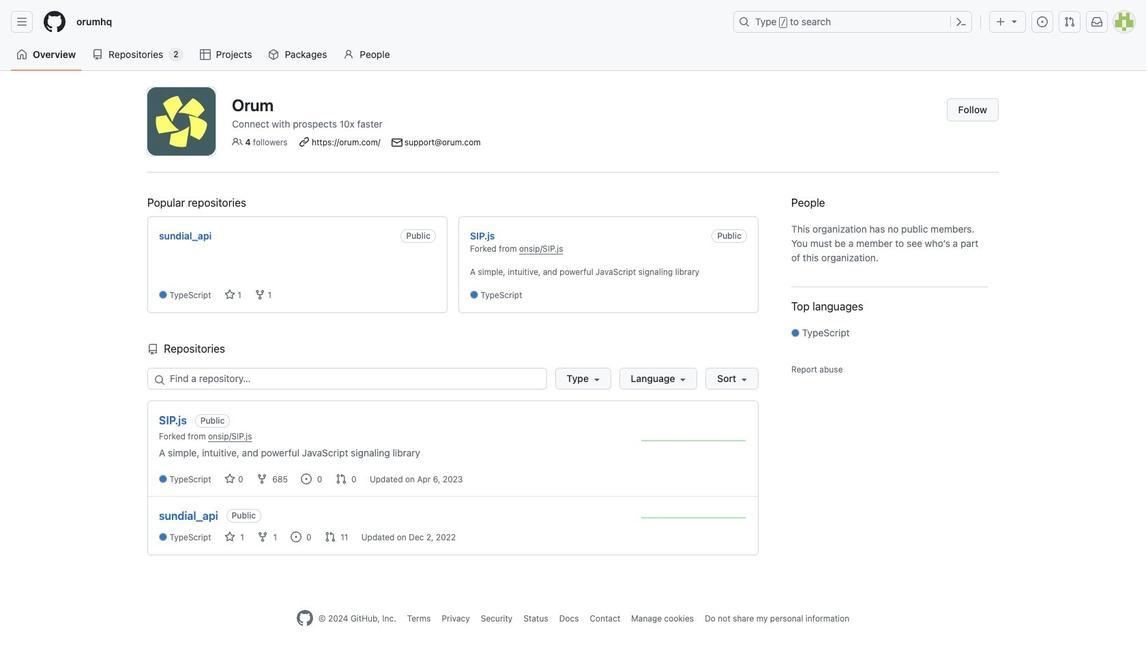Task type: locate. For each thing, give the bounding box(es) containing it.
1 vertical spatial star image
[[224, 531, 235, 542]]

git pull request image right issue opened icon
[[325, 531, 336, 542]]

Find a repository… search field
[[147, 368, 547, 390]]

git pull request image
[[1065, 16, 1076, 27], [325, 531, 336, 542]]

repo image
[[92, 49, 103, 60], [147, 344, 158, 355]]

1 vertical spatial repo image
[[147, 344, 158, 355]]

0 vertical spatial star image
[[224, 473, 235, 484]]

1 horizontal spatial homepage image
[[297, 610, 313, 626]]

0 horizontal spatial git pull request image
[[325, 531, 336, 542]]

2 past year of activity image from the top
[[642, 508, 747, 528]]

None search field
[[147, 368, 759, 390]]

1 vertical spatial fork image
[[256, 473, 267, 484]]

star image
[[224, 290, 235, 301]]

issue opened image right triangle down icon
[[1037, 16, 1048, 27]]

0 vertical spatial past year of activity image
[[642, 431, 747, 451]]

1 past year of activity element from the top
[[642, 431, 747, 455]]

star image
[[224, 473, 235, 484], [224, 531, 235, 542]]

0 vertical spatial past year of activity element
[[642, 431, 747, 455]]

2 past year of activity element from the top
[[642, 508, 747, 531]]

past year of activity image
[[642, 431, 747, 451], [642, 508, 747, 528]]

1 horizontal spatial git pull request image
[[1065, 16, 1076, 27]]

1 vertical spatial git pull request image
[[325, 531, 336, 542]]

person image
[[344, 49, 355, 60]]

1 past year of activity image from the top
[[642, 431, 747, 451]]

2 star image from the top
[[224, 531, 235, 542]]

2 vertical spatial fork image
[[257, 531, 268, 542]]

1 horizontal spatial issue opened image
[[1037, 16, 1048, 27]]

0 horizontal spatial issue opened image
[[301, 473, 312, 484]]

past year of activity element for issue opened icon
[[642, 508, 747, 531]]

issue opened image left git pull request image
[[301, 473, 312, 484]]

0 vertical spatial repo image
[[92, 49, 103, 60]]

0 horizontal spatial repo image
[[92, 49, 103, 60]]

1 vertical spatial homepage image
[[297, 610, 313, 626]]

0 vertical spatial homepage image
[[44, 11, 66, 33]]

table image
[[200, 49, 211, 60]]

1 vertical spatial past year of activity image
[[642, 508, 747, 528]]

past year of activity element
[[642, 431, 747, 455], [642, 508, 747, 531]]

link image
[[299, 136, 310, 147]]

git pull request image left notifications icon
[[1065, 16, 1076, 27]]

package image
[[269, 49, 279, 60]]

0 horizontal spatial homepage image
[[44, 11, 66, 33]]

issue opened image
[[290, 531, 301, 542]]

1 horizontal spatial repo image
[[147, 344, 158, 355]]

issue opened image
[[1037, 16, 1048, 27], [301, 473, 312, 484]]

homepage image
[[44, 11, 66, 33], [297, 610, 313, 626]]

1 vertical spatial past year of activity element
[[642, 508, 747, 531]]

fork image
[[255, 290, 266, 301], [256, 473, 267, 484], [257, 531, 268, 542]]



Task type: describe. For each thing, give the bounding box(es) containing it.
1 star image from the top
[[224, 473, 235, 484]]

1 vertical spatial issue opened image
[[301, 473, 312, 484]]

mail image
[[391, 137, 402, 148]]

@orumhq image
[[147, 87, 216, 156]]

Follow orumhq submit
[[947, 98, 999, 121]]

0 vertical spatial fork image
[[255, 290, 266, 301]]

0 vertical spatial git pull request image
[[1065, 16, 1076, 27]]

notifications image
[[1092, 16, 1103, 27]]

search image
[[154, 375, 165, 386]]

command palette image
[[956, 16, 967, 27]]

past year of activity image for issue opened icon past year of activity element
[[642, 508, 747, 528]]

plus image
[[996, 16, 1007, 27]]

home image
[[16, 49, 27, 60]]

0 vertical spatial issue opened image
[[1037, 16, 1048, 27]]

past year of activity element for bottom issue opened image
[[642, 431, 747, 455]]

people image
[[232, 136, 243, 147]]

git pull request image
[[336, 473, 346, 484]]

fork image for bottom issue opened image
[[256, 473, 267, 484]]

past year of activity image for bottom issue opened image past year of activity element
[[642, 431, 747, 451]]

triangle down image
[[1009, 16, 1020, 27]]

fork image for issue opened icon
[[257, 531, 268, 542]]



Task type: vqa. For each thing, say whether or not it's contained in the screenshot.
menu
no



